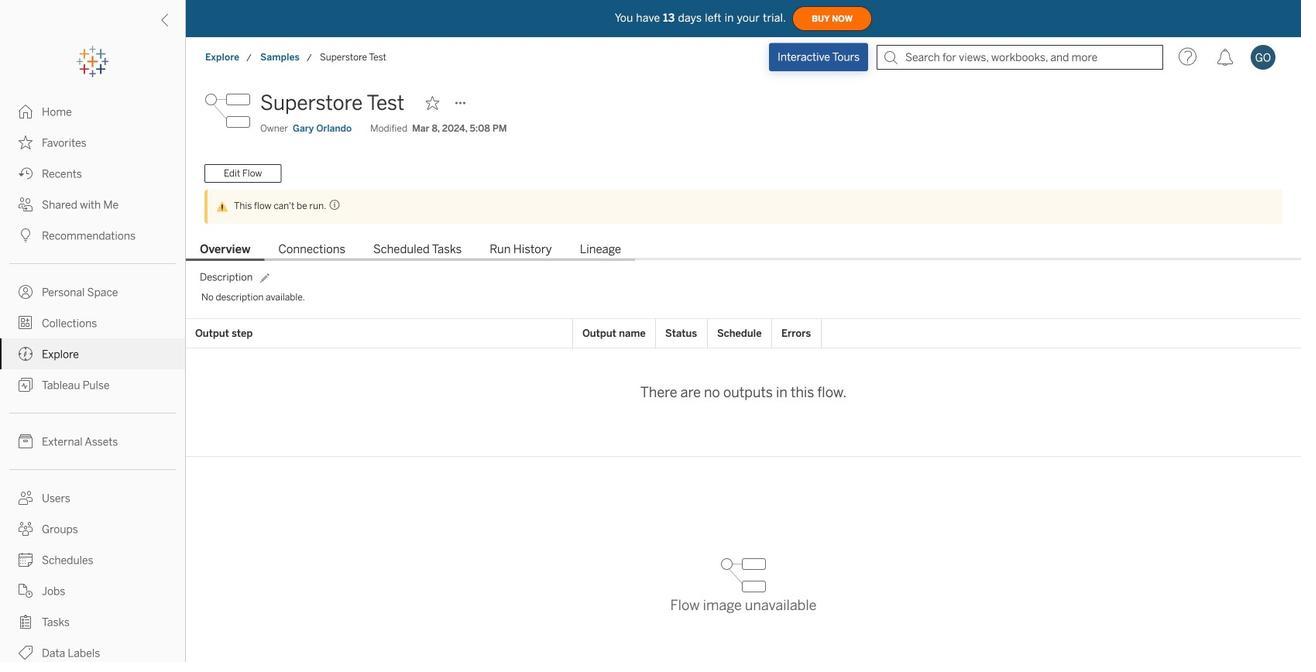 Task type: locate. For each thing, give the bounding box(es) containing it.
sub-spaces tab list
[[186, 241, 1302, 261]]

main navigation. press the up and down arrow keys to access links. element
[[0, 96, 185, 662]]

Search for views, workbooks, and more text field
[[877, 45, 1164, 70]]

main content
[[186, 77, 1302, 662]]

flow run requirements:
the flow must have at least one output step. image
[[326, 199, 340, 211]]



Task type: describe. For each thing, give the bounding box(es) containing it.
flow image
[[205, 88, 251, 134]]

navigation panel element
[[0, 46, 185, 662]]



Task type: vqa. For each thing, say whether or not it's contained in the screenshot.
1st Enable from the bottom
no



